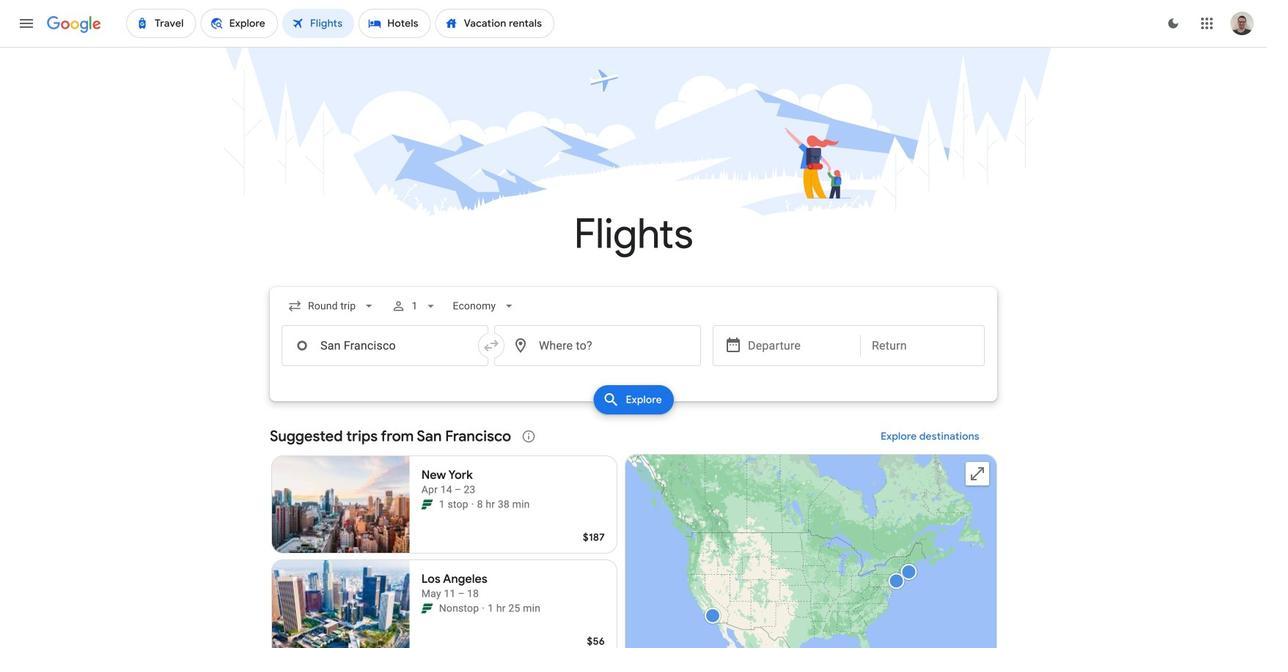 Task type: describe. For each thing, give the bounding box(es) containing it.
56 US dollars text field
[[587, 636, 605, 649]]

frontier image
[[421, 499, 433, 511]]

change appearance image
[[1156, 6, 1191, 41]]

Where to?  text field
[[494, 326, 701, 367]]

Where from? text field
[[282, 326, 488, 367]]

Departure text field
[[748, 326, 849, 366]]

frontier image
[[421, 604, 433, 615]]

 image for frontier image
[[482, 602, 485, 617]]

Flight search field
[[258, 287, 1009, 419]]



Task type: vqa. For each thing, say whether or not it's contained in the screenshot.
Change appearance icon
yes



Task type: locate. For each thing, give the bounding box(es) containing it.
Return text field
[[872, 326, 973, 366]]

main menu image
[[18, 15, 35, 32]]

 image for frontier icon
[[471, 498, 474, 513]]

 image
[[471, 498, 474, 513], [482, 602, 485, 617]]

None field
[[282, 293, 382, 320], [447, 293, 522, 320], [282, 293, 382, 320], [447, 293, 522, 320]]

1 vertical spatial  image
[[482, 602, 485, 617]]

 image right frontier image
[[482, 602, 485, 617]]

0 vertical spatial  image
[[471, 498, 474, 513]]

0 horizontal spatial  image
[[471, 498, 474, 513]]

1 horizontal spatial  image
[[482, 602, 485, 617]]

 image right frontier icon
[[471, 498, 474, 513]]

suggested trips from san francisco region
[[270, 419, 997, 649]]

187 US dollars text field
[[583, 532, 605, 545]]



